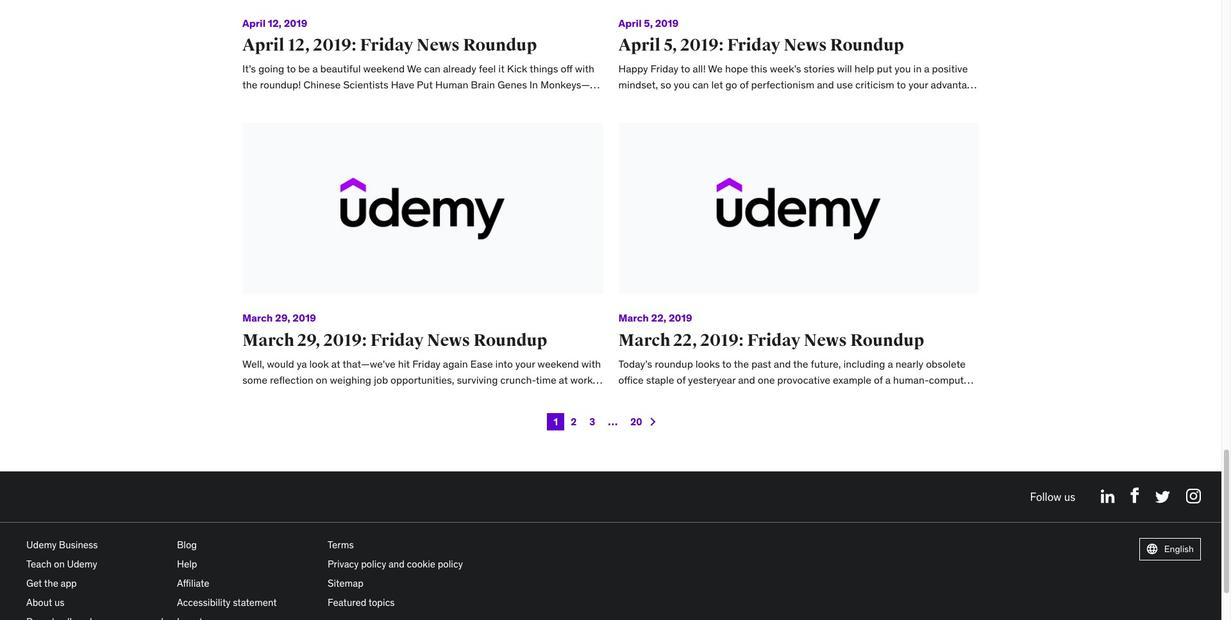 Task type: locate. For each thing, give the bounding box(es) containing it.
of down roundup
[[677, 374, 686, 387]]

march down the march 29, 2019
[[242, 330, 294, 351]]

0 horizontal spatial 22,
[[651, 312, 666, 325]]

5, up the happy on the right top of page
[[644, 16, 653, 29]]

you left 'in'
[[895, 62, 911, 75]]

off
[[561, 62, 573, 75]]

english button
[[1139, 539, 1201, 561]]

have
[[391, 78, 414, 91]]

1 horizontal spatial our
[[919, 94, 934, 107]]

2019 for march 22, 2019
[[669, 312, 692, 325]]

news up future,
[[804, 330, 847, 351]]

voice
[[811, 389, 836, 402], [927, 389, 952, 402]]

0 vertical spatial 22,
[[651, 312, 666, 325]]

2019 up ya at left bottom
[[293, 312, 316, 325]]

stuff
[[735, 94, 755, 107]]

2019: up looks
[[701, 330, 744, 351]]

2 horizontal spatial us
[[1064, 490, 1076, 504]]

our
[[919, 94, 934, 107], [517, 110, 532, 122]]

0 vertical spatial is
[[861, 94, 869, 107]]

they
[[282, 94, 304, 107]]

friday up have
[[360, 34, 413, 56]]

roundup for april 12, 2019: friday news roundup
[[463, 34, 537, 56]]

don't
[[863, 110, 888, 122]]

you
[[895, 62, 911, 75], [674, 78, 690, 91]]

1 horizontal spatial can
[[692, 78, 709, 91]]

friday up the past
[[747, 330, 801, 351]]

cookie
[[407, 559, 435, 571]]

1 vertical spatial at
[[559, 374, 568, 387]]

and down some
[[242, 389, 260, 402]]

the down staple
[[666, 389, 683, 402]]

0 vertical spatial on
[[316, 374, 327, 387]]

0 horizontal spatial policy
[[361, 559, 386, 571]]

roundup up into
[[473, 330, 547, 351]]

our left world, on the right top of the page
[[919, 94, 934, 107]]

ya
[[297, 358, 307, 371]]

"algoraves"
[[642, 110, 694, 122]]

1 horizontal spatial we
[[708, 62, 723, 75]]

accessibility statement link
[[177, 597, 277, 609]]

us inside 'it's going to be a beautiful weekend we can already feel it kick things off with the roundup! chinese scientists have put human brain genes in monkeys— and yes, they may be smarter as if we weren't worried enough about artificial intelligence outsmarting us humans, now we've gotta watch our backs for...'
[[356, 110, 367, 122]]

blog
[[177, 539, 197, 552]]

1 policy from the left
[[361, 559, 386, 571]]

can up the put
[[424, 62, 441, 75]]

udemy up teach at the left bottom of the page
[[26, 539, 57, 552]]

of
[[740, 78, 749, 91], [677, 374, 686, 387], [874, 374, 883, 387]]

2 policy from the left
[[438, 559, 463, 571]]

us down smarter
[[356, 110, 367, 122]]

12, for 2019
[[268, 16, 282, 29]]

of right the djs
[[798, 110, 809, 122]]

0 vertical spatial at
[[331, 358, 340, 371]]

0 vertical spatial 12,
[[268, 16, 282, 29]]

featured topics link
[[328, 597, 395, 609]]

april 5, 2019: friday news roundup link
[[618, 34, 904, 56]]

0 vertical spatial your
[[909, 78, 928, 91]]

1 vertical spatial 29,
[[298, 330, 321, 351]]

0 horizontal spatial you
[[674, 78, 690, 91]]

about up the robots
[[758, 94, 784, 107]]

computer
[[929, 374, 973, 387]]

roundup for march 29, 2019: friday news roundup
[[473, 330, 547, 351]]

policy
[[361, 559, 386, 571], [438, 559, 463, 571]]

0 vertical spatial 5,
[[644, 16, 653, 29]]

robots
[[748, 110, 777, 122]]

udemy business
[[26, 539, 98, 552]]

weekend inside the well, would ya look at that—we've hit friday again ease into your weekend with some reflection on weighing job opportunities, surviving crunch-time at work, and using drawing to improve your memory and more! should you always strive to work at the most 'prestigious' places well… there's a tricky...
[[538, 358, 579, 371]]

enough
[[494, 94, 528, 107]]

0 horizontal spatial we
[[407, 62, 422, 75]]

1 horizontal spatial the
[[811, 110, 828, 122]]

about
[[26, 597, 52, 609]]

march 22, 2019: friday news roundup link
[[618, 330, 924, 351]]

to down also
[[696, 110, 706, 122]]

would
[[267, 358, 294, 371]]

1 horizontal spatial of
[[798, 110, 809, 122]]

of up from
[[618, 94, 629, 107]]

djs
[[780, 110, 796, 122]]

google
[[802, 405, 835, 418]]

2019: up beautiful
[[313, 34, 357, 56]]

1 vertical spatial 12,
[[288, 34, 310, 56]]

1 horizontal spatial you
[[895, 62, 911, 75]]

'prestigious'
[[364, 405, 420, 418]]

we up the put
[[407, 62, 422, 75]]

5, for 2019:
[[664, 34, 677, 56]]

0 horizontal spatial voice
[[811, 389, 836, 402]]

put
[[417, 78, 433, 91]]

the up provocative
[[793, 358, 808, 371]]

the left the past
[[734, 358, 749, 371]]

april down april 12, 2019
[[242, 34, 285, 56]]

april down april 5, 2019
[[618, 34, 661, 56]]

1 horizontal spatial 22,
[[674, 330, 698, 351]]

friday inside happy friday to all! we hope this week's stories will help put you in a positive mindset, so you can let go of perfectionism and use criticism to your advantage of course, we've also got stuff about how technology is reshaping our world, from "algoraves" to unfunny robots djs of the future don't spin...
[[651, 62, 679, 75]]

a right 'in'
[[924, 62, 930, 75]]

be
[[328, 94, 341, 107]]

2019:
[[313, 34, 357, 56], [681, 34, 724, 56], [324, 330, 367, 351], [701, 330, 744, 351]]

monkeys—
[[541, 78, 590, 91]]

on down look
[[316, 374, 327, 387]]

office
[[618, 374, 644, 387]]

1 about from the left
[[531, 94, 557, 107]]

udemy business link
[[26, 539, 98, 552]]

29, up would on the left bottom of the page
[[275, 312, 290, 325]]

your up crunch-
[[515, 358, 535, 371]]

voice up google
[[811, 389, 836, 402]]

roundup up it
[[463, 34, 537, 56]]

april for april 12, 2019
[[242, 16, 266, 29]]

at down drawing
[[309, 405, 318, 418]]

privacy policy and cookie policy link
[[328, 559, 463, 571]]

friday up so at right
[[651, 62, 679, 75]]

0 horizontal spatial the
[[666, 389, 683, 402]]

and left yes, on the top left of page
[[242, 94, 260, 107]]

and inside 'it's going to be a beautiful weekend we can already feel it kick things off with the roundup! chinese scientists have put human brain genes in monkeys— and yes, they may be smarter as if we weren't worried enough about artificial intelligence outsmarting us humans, now we've gotta watch our backs for...'
[[242, 94, 260, 107]]

news for april 5, 2019: friday news roundup
[[784, 34, 827, 56]]

0 vertical spatial the
[[811, 110, 828, 122]]

a up listen
[[885, 374, 891, 387]]

hit
[[398, 358, 410, 371]]

12, up going
[[268, 16, 282, 29]]

human-
[[893, 374, 929, 387]]

we've down weren't
[[432, 110, 458, 122]]

1 vertical spatial 22,
[[674, 330, 698, 351]]

can down all!
[[692, 78, 709, 91]]

about up backs
[[531, 94, 557, 107]]

12, up be
[[288, 34, 310, 56]]

we up let
[[708, 62, 723, 75]]

april for april 5, 2019
[[618, 16, 642, 29]]

places
[[422, 405, 453, 418]]

female...
[[940, 405, 979, 418]]

in
[[913, 62, 922, 75]]

1 vertical spatial 5,
[[664, 34, 677, 56]]

voice down computer
[[927, 389, 952, 402]]

a right be
[[312, 62, 318, 75]]

1 we from the left
[[407, 62, 422, 75]]

advantage
[[931, 78, 979, 91]]

1 vertical spatial can
[[692, 78, 709, 91]]

human
[[435, 78, 468, 91]]

to up reshaping on the top of the page
[[897, 78, 906, 91]]

at up always
[[559, 374, 568, 387]]

with
[[575, 62, 594, 75], [581, 358, 601, 371]]

all!
[[693, 62, 706, 75]]

on inside the well, would ya look at that—we've hit friday again ease into your weekend with some reflection on weighing job opportunities, surviving crunch-time at work, and using drawing to improve your memory and more! should you always strive to work at the most 'prestigious' places well… there's a tricky...
[[316, 374, 327, 387]]

friday up opportunities,
[[412, 358, 440, 371]]

12,
[[268, 16, 282, 29], [288, 34, 310, 56]]

1 vertical spatial you
[[674, 78, 690, 91]]

the left most
[[321, 405, 336, 418]]

the inside today's roundup looks to the past and the future, including a nearly obsolete office staple of yesteryear and one provocative example of a human-computer mindmeld the world's first genderless ai voice is here listen now voice assistants developed by tech giants like google and apple default to a female...
[[666, 389, 683, 402]]

with up work,
[[581, 358, 601, 371]]

2 about from the left
[[758, 94, 784, 107]]

and down stories on the top of page
[[817, 78, 834, 91]]

1 vertical spatial with
[[581, 358, 601, 371]]

to inside 'it's going to be a beautiful weekend we can already feel it kick things off with the roundup! chinese scientists have put human brain genes in monkeys— and yes, they may be smarter as if we weren't worried enough about artificial intelligence outsmarting us humans, now we've gotta watch our backs for...'
[[287, 62, 296, 75]]

2 horizontal spatial at
[[559, 374, 568, 387]]

news for march 22, 2019: friday news roundup
[[804, 330, 847, 351]]

our inside 'it's going to be a beautiful weekend we can already feel it kick things off with the roundup! chinese scientists have put human brain genes in monkeys— and yes, they may be smarter as if we weren't worried enough about artificial intelligence outsmarting us humans, now we've gotta watch our backs for...'
[[517, 110, 532, 122]]

business
[[59, 539, 98, 552]]

29, up ya at left bottom
[[298, 330, 321, 351]]

to left be
[[287, 62, 296, 75]]

is left here
[[839, 389, 846, 402]]

news up stories on the top of page
[[784, 34, 827, 56]]

roundup up help
[[830, 34, 904, 56]]

1 vertical spatial is
[[839, 389, 846, 402]]

march 22, 2019: friday news roundup
[[618, 330, 924, 351]]

policy right privacy
[[361, 559, 386, 571]]

to down using
[[271, 405, 281, 418]]

strive
[[242, 405, 269, 418]]

1 horizontal spatial weekend
[[538, 358, 579, 371]]

1 vertical spatial weekend
[[538, 358, 579, 371]]

0 horizontal spatial we've
[[432, 110, 458, 122]]

2019 up roundup
[[669, 312, 692, 325]]

weekend up scientists
[[363, 62, 405, 75]]

perfectionism
[[751, 78, 815, 91]]

april 5, 2019: friday news roundup
[[618, 34, 904, 56]]

0 vertical spatial us
[[356, 110, 367, 122]]

nearly
[[896, 358, 924, 371]]

if
[[396, 94, 402, 107]]

2019 for april 5, 2019
[[655, 16, 679, 29]]

a inside the well, would ya look at that—we've hit friday again ease into your weekend with some reflection on weighing job opportunities, surviving crunch-time at work, and using drawing to improve your memory and more! should you always strive to work at the most 'prestigious' places well… there's a tricky...
[[522, 405, 528, 418]]

march down march 22, 2019
[[618, 330, 670, 351]]

may
[[307, 94, 326, 107]]

1 vertical spatial we've
[[432, 110, 458, 122]]

watch
[[487, 110, 515, 122]]

for...
[[564, 110, 584, 122]]

default
[[886, 405, 919, 418]]

1 vertical spatial us
[[1064, 490, 1076, 504]]

and inside the well, would ya look at that—we've hit friday again ease into your weekend with some reflection on weighing job opportunities, surviving crunch-time at work, and using drawing to improve your memory and more! should you always strive to work at the most 'prestigious' places well… there's a tricky...
[[242, 389, 260, 402]]

the inside happy friday to all! we hope this week's stories will help put you in a positive mindset, so you can let go of perfectionism and use criticism to your advantage of course, we've also got stuff about how technology is reshaping our world, from "algoraves" to unfunny robots djs of the future don't spin...
[[811, 110, 828, 122]]

facebook button image
[[1131, 488, 1140, 504]]

0 vertical spatial 29,
[[275, 312, 290, 325]]

1 horizontal spatial policy
[[438, 559, 463, 571]]

your up 'prestigious'
[[379, 389, 399, 402]]

0 vertical spatial udemy
[[26, 539, 57, 552]]

udemy down business
[[67, 559, 97, 571]]

2019 up so at right
[[655, 16, 679, 29]]

can inside happy friday to all! we hope this week's stories will help put you in a positive mindset, so you can let go of perfectionism and use criticism to your advantage of course, we've also got stuff about how technology is reshaping our world, from "algoraves" to unfunny robots djs of the future don't spin...
[[692, 78, 709, 91]]

march up today's
[[618, 312, 649, 325]]

1 horizontal spatial udemy
[[67, 559, 97, 571]]

2019: up all!
[[681, 34, 724, 56]]

1 horizontal spatial about
[[758, 94, 784, 107]]

0 horizontal spatial can
[[424, 62, 441, 75]]

of right go
[[740, 78, 749, 91]]

1 horizontal spatial 12,
[[288, 34, 310, 56]]

the right get
[[44, 578, 58, 590]]

0 horizontal spatial is
[[839, 389, 846, 402]]

friday
[[360, 34, 413, 56], [727, 34, 781, 56], [651, 62, 679, 75], [370, 330, 424, 351], [747, 330, 801, 351], [412, 358, 440, 371]]

so
[[661, 78, 671, 91]]

…
[[608, 416, 618, 429]]

1 vertical spatial udemy
[[67, 559, 97, 571]]

the down technology
[[811, 110, 828, 122]]

roundup up the nearly
[[850, 330, 924, 351]]

at right look
[[331, 358, 340, 371]]

0 vertical spatial weekend
[[363, 62, 405, 75]]

on down udemy business
[[54, 559, 65, 571]]

brain
[[471, 78, 495, 91]]

news
[[417, 34, 460, 56], [784, 34, 827, 56], [427, 330, 470, 351], [804, 330, 847, 351]]

weekend up time
[[538, 358, 579, 371]]

0 vertical spatial can
[[424, 62, 441, 75]]

22, for 2019:
[[674, 330, 698, 351]]

2 vertical spatial at
[[309, 405, 318, 418]]

1 vertical spatial on
[[54, 559, 65, 571]]

it's
[[242, 62, 256, 75]]

and left one
[[738, 374, 755, 387]]

the down it's
[[242, 78, 257, 91]]

1 horizontal spatial your
[[515, 358, 535, 371]]

roundup for march 22, 2019: friday news roundup
[[850, 330, 924, 351]]

march for march 22, 2019
[[618, 312, 649, 325]]

1 horizontal spatial we've
[[668, 94, 693, 107]]

0 horizontal spatial about
[[531, 94, 557, 107]]

0 vertical spatial we've
[[668, 94, 693, 107]]

1 horizontal spatial 5,
[[664, 34, 677, 56]]

and down here
[[838, 405, 855, 418]]

0 horizontal spatial udemy
[[26, 539, 57, 552]]

1 vertical spatial your
[[515, 358, 535, 371]]

2019: for 29,
[[324, 330, 367, 351]]

us right follow
[[1064, 490, 1076, 504]]

and left the cookie
[[389, 559, 405, 571]]

0 horizontal spatial 12,
[[268, 16, 282, 29]]

april up the happy on the right top of page
[[618, 16, 642, 29]]

1 horizontal spatial is
[[861, 94, 869, 107]]

friday inside the well, would ya look at that—we've hit friday again ease into your weekend with some reflection on weighing job opportunities, surviving crunch-time at work, and using drawing to improve your memory and more! should you always strive to work at the most 'prestigious' places well… there's a tricky...
[[412, 358, 440, 371]]

technology
[[808, 94, 859, 107]]

looks
[[696, 358, 720, 371]]

weekend inside 'it's going to be a beautiful weekend we can already feel it kick things off with the roundup! chinese scientists have put human brain genes in monkeys— and yes, they may be smarter as if we weren't worried enough about artificial intelligence outsmarting us humans, now we've gotta watch our backs for...'
[[363, 62, 405, 75]]

0 horizontal spatial us
[[55, 597, 65, 609]]

friday for march 22, 2019: friday news roundup
[[747, 330, 801, 351]]

spin...
[[890, 110, 918, 122]]

genes
[[498, 78, 527, 91]]

1 horizontal spatial us
[[356, 110, 367, 122]]

us right about
[[55, 597, 65, 609]]

blog link
[[177, 539, 197, 552]]

sitemap link
[[328, 578, 364, 590]]

as
[[382, 94, 394, 107]]

is inside today's roundup looks to the past and the future, including a nearly obsolete office staple of yesteryear and one provocative example of a human-computer mindmeld the world's first genderless ai voice is here listen now voice assistants developed by tech giants like google and apple default to a female...
[[839, 389, 846, 402]]

let
[[711, 78, 723, 91]]

2019 up be
[[284, 16, 307, 29]]

friday up this
[[727, 34, 781, 56]]

instagram button image
[[1186, 489, 1201, 504]]

most
[[338, 405, 361, 418]]

0 horizontal spatial weekend
[[363, 62, 405, 75]]

0 horizontal spatial 5,
[[644, 16, 653, 29]]

1 horizontal spatial voice
[[927, 389, 952, 402]]

2 horizontal spatial your
[[909, 78, 928, 91]]

april for april 12, 2019: friday news roundup
[[242, 34, 285, 56]]

2 vertical spatial us
[[55, 597, 65, 609]]

a down "you"
[[522, 405, 528, 418]]

is down criticism
[[861, 94, 869, 107]]

0 horizontal spatial of
[[618, 94, 629, 107]]

2 we from the left
[[708, 62, 723, 75]]

a
[[312, 62, 318, 75], [924, 62, 930, 75], [888, 358, 893, 371], [885, 374, 891, 387], [522, 405, 528, 418], [933, 405, 938, 418]]

2019: for 12,
[[313, 34, 357, 56]]

2019: up that—we've
[[324, 330, 367, 351]]

news up already
[[417, 34, 460, 56]]

1 horizontal spatial 29,
[[298, 330, 321, 351]]

our down enough
[[517, 110, 532, 122]]

0 vertical spatial with
[[575, 62, 594, 75]]

and right the past
[[774, 358, 791, 371]]

we've up "algoraves"
[[668, 94, 693, 107]]

0 horizontal spatial 29,
[[275, 312, 290, 325]]

how
[[787, 94, 806, 107]]

us for follow us
[[1064, 490, 1076, 504]]

0 vertical spatial our
[[919, 94, 934, 107]]

to down weighing on the bottom left of the page
[[328, 389, 338, 402]]

1 voice from the left
[[811, 389, 836, 402]]

1 vertical spatial of
[[798, 110, 809, 122]]

1 horizontal spatial of
[[740, 78, 749, 91]]

your
[[909, 78, 928, 91], [515, 358, 535, 371], [379, 389, 399, 402]]

policy right the cookie
[[438, 559, 463, 571]]

news up again
[[427, 330, 470, 351]]

teach on udemy
[[26, 559, 97, 571]]

with right the "off"
[[575, 62, 594, 75]]

1 vertical spatial our
[[517, 110, 532, 122]]

1 horizontal spatial on
[[316, 374, 327, 387]]

unfunny
[[708, 110, 745, 122]]

0 horizontal spatial our
[[517, 110, 532, 122]]

giants
[[753, 405, 782, 418]]

your inside happy friday to all! we hope this week's stories will help put you in a positive mindset, so you can let go of perfectionism and use criticism to your advantage of course, we've also got stuff about how technology is reshaping our world, from "algoraves" to unfunny robots djs of the future don't spin...
[[909, 78, 928, 91]]

april for april 5, 2019: friday news roundup
[[618, 34, 661, 56]]

3 link
[[583, 414, 602, 431]]

your down 'in'
[[909, 78, 928, 91]]

from
[[618, 110, 640, 122]]

you right so at right
[[674, 78, 690, 91]]

april up it's
[[242, 16, 266, 29]]

1 vertical spatial the
[[666, 389, 683, 402]]

0 horizontal spatial your
[[379, 389, 399, 402]]



Task type: describe. For each thing, give the bounding box(es) containing it.
we've inside 'it's going to be a beautiful weekend we can already feel it kick things off with the roundup! chinese scientists have put human brain genes in monkeys— and yes, they may be smarter as if we weren't worried enough about artificial intelligence outsmarting us humans, now we've gotta watch our backs for...'
[[432, 110, 458, 122]]

29, for 2019
[[275, 312, 290, 325]]

past
[[751, 358, 771, 371]]

we
[[405, 94, 418, 107]]

things
[[530, 62, 558, 75]]

with inside the well, would ya look at that—we've hit friday again ease into your weekend with some reflection on weighing job opportunities, surviving crunch-time at work, and using drawing to improve your memory and more! should you always strive to work at the most 'prestigious' places well… there's a tricky...
[[581, 358, 601, 371]]

with inside 'it's going to be a beautiful weekend we can already feel it kick things off with the roundup! chinese scientists have put human brain genes in monkeys— and yes, they may be smarter as if we weren't worried enough about artificial intelligence outsmarting us humans, now we've gotta watch our backs for...'
[[575, 62, 594, 75]]

friday for april 5, 2019: friday news roundup
[[727, 34, 781, 56]]

tech
[[731, 405, 751, 418]]

look
[[309, 358, 329, 371]]

friday for april 12, 2019: friday news roundup
[[360, 34, 413, 56]]

worried
[[457, 94, 491, 107]]

linkedin button image
[[1101, 490, 1115, 504]]

help
[[177, 559, 197, 571]]

apple
[[857, 405, 884, 418]]

2 horizontal spatial of
[[874, 374, 883, 387]]

drawing
[[289, 389, 326, 402]]

always
[[544, 389, 576, 402]]

it
[[498, 62, 505, 75]]

genderless
[[745, 389, 797, 402]]

we inside 'it's going to be a beautiful weekend we can already feel it kick things off with the roundup! chinese scientists have put human brain genes in monkeys— and yes, they may be smarter as if we weren't worried enough about artificial intelligence outsmarting us humans, now we've gotta watch our backs for...'
[[407, 62, 422, 75]]

assistants
[[618, 405, 665, 418]]

1 horizontal spatial at
[[331, 358, 340, 371]]

kick
[[507, 62, 527, 75]]

using
[[262, 389, 287, 402]]

2019: for 5,
[[681, 34, 724, 56]]

beautiful
[[320, 62, 361, 75]]

april 12, 2019: friday news roundup
[[242, 34, 537, 56]]

get the app
[[26, 578, 77, 590]]

statement
[[233, 597, 277, 609]]

well,
[[242, 358, 264, 371]]

happy
[[618, 62, 648, 75]]

accessibility statement
[[177, 597, 277, 609]]

to left all!
[[681, 62, 690, 75]]

now
[[904, 389, 925, 402]]

0 horizontal spatial at
[[309, 405, 318, 418]]

get
[[26, 578, 42, 590]]

feel
[[479, 62, 496, 75]]

is inside happy friday to all! we hope this week's stories will help put you in a positive mindset, so you can let go of perfectionism and use criticism to your advantage of course, we've also got stuff about how technology is reshaping our world, from "algoraves" to unfunny robots djs of the future don't spin...
[[861, 94, 869, 107]]

about inside 'it's going to be a beautiful weekend we can already feel it kick things off with the roundup! chinese scientists have put human brain genes in monkeys— and yes, they may be smarter as if we weren't worried enough about artificial intelligence outsmarting us humans, now we've gotta watch our backs for...'
[[531, 94, 557, 107]]

a left the nearly
[[888, 358, 893, 371]]

positive
[[932, 62, 968, 75]]

march for march 22, 2019: friday news roundup
[[618, 330, 670, 351]]

already
[[443, 62, 476, 75]]

work
[[283, 405, 307, 418]]

criticism
[[855, 78, 894, 91]]

march 22, 2019
[[618, 312, 692, 325]]

gotta
[[460, 110, 485, 122]]

can inside 'it's going to be a beautiful weekend we can already feel it kick things off with the roundup! chinese scientists have put human brain genes in monkeys— and yes, they may be smarter as if we weren't worried enough about artificial intelligence outsmarting us humans, now we've gotta watch our backs for...'
[[424, 62, 441, 75]]

march 29, 2019
[[242, 312, 316, 325]]

20
[[630, 416, 642, 429]]

to down now
[[921, 405, 930, 418]]

2019 for march 29, 2019
[[293, 312, 316, 325]]

follow
[[1030, 490, 1062, 504]]

twitter button image
[[1155, 491, 1171, 504]]

world,
[[936, 94, 964, 107]]

get the app link
[[26, 578, 77, 590]]

put
[[877, 62, 892, 75]]

friday for march 29, 2019: friday news roundup
[[370, 330, 424, 351]]

march for march 29, 2019: friday news roundup
[[242, 330, 294, 351]]

that—we've
[[343, 358, 396, 371]]

about inside happy friday to all! we hope this week's stories will help put you in a positive mindset, so you can let go of perfectionism and use criticism to your advantage of course, we've also got stuff about how technology is reshaping our world, from "algoraves" to unfunny robots djs of the future don't spin...
[[758, 94, 784, 107]]

help link
[[177, 559, 197, 571]]

future
[[831, 110, 861, 122]]

3
[[589, 416, 595, 429]]

hope
[[725, 62, 748, 75]]

29, for 2019:
[[298, 330, 321, 351]]

affiliate link
[[177, 578, 209, 590]]

2019 for april 12, 2019
[[284, 16, 307, 29]]

12, for 2019:
[[288, 34, 310, 56]]

and
[[441, 389, 459, 402]]

roundup for april 5, 2019: friday news roundup
[[830, 34, 904, 56]]

2 voice from the left
[[927, 389, 952, 402]]

0 horizontal spatial of
[[677, 374, 686, 387]]

terms link
[[328, 539, 354, 552]]

english
[[1164, 544, 1194, 555]]

the inside 'it's going to be a beautiful weekend we can already feel it kick things off with the roundup! chinese scientists have put human brain genes in monkeys— and yes, they may be smarter as if we weren't worried enough about artificial intelligence outsmarting us humans, now we've gotta watch our backs for...'
[[242, 78, 257, 91]]

staple
[[646, 374, 674, 387]]

provocative
[[777, 374, 830, 387]]

going
[[258, 62, 284, 75]]

yes,
[[262, 94, 280, 107]]

22, for 2019
[[651, 312, 666, 325]]

there's
[[486, 405, 520, 418]]

news for april 12, 2019: friday news roundup
[[417, 34, 460, 56]]

listen
[[873, 389, 901, 402]]

0 vertical spatial you
[[895, 62, 911, 75]]

us for about us
[[55, 597, 65, 609]]

and inside happy friday to all! we hope this week's stories will help put you in a positive mindset, so you can let go of perfectionism and use criticism to your advantage of course, we've also got stuff about how technology is reshaping our world, from "algoraves" to unfunny robots djs of the future don't spin...
[[817, 78, 834, 91]]

the inside the well, would ya look at that—we've hit friday again ease into your weekend with some reflection on weighing job opportunities, surviving crunch-time at work, and using drawing to improve your memory and more! should you always strive to work at the most 'prestigious' places well… there's a tricky...
[[321, 405, 336, 418]]

news for march 29, 2019: friday news roundup
[[427, 330, 470, 351]]

into
[[495, 358, 513, 371]]

outsmarting
[[298, 110, 354, 122]]

again
[[443, 358, 468, 371]]

2019: for 22,
[[701, 330, 744, 351]]

chinese
[[303, 78, 341, 91]]

here
[[849, 389, 871, 402]]

0 horizontal spatial on
[[54, 559, 65, 571]]

today's roundup looks to the past and the future, including a nearly obsolete office staple of yesteryear and one provocative example of a human-computer mindmeld the world's first genderless ai voice is here listen now voice assistants developed by tech giants like google and apple default to a female...
[[618, 358, 979, 418]]

we've inside happy friday to all! we hope this week's stories will help put you in a positive mindset, so you can let go of perfectionism and use criticism to your advantage of course, we've also got stuff about how technology is reshaping our world, from "algoraves" to unfunny robots djs of the future don't spin...
[[668, 94, 693, 107]]

affiliate
[[177, 578, 209, 590]]

privacy policy and cookie policy
[[328, 559, 463, 571]]

2
[[571, 416, 577, 429]]

our inside happy friday to all! we hope this week's stories will help put you in a positive mindset, so you can let go of perfectionism and use criticism to your advantage of course, we've also got stuff about how technology is reshaping our world, from "algoraves" to unfunny robots djs of the future don't spin...
[[919, 94, 934, 107]]

march for march 29, 2019
[[242, 312, 273, 325]]

0 vertical spatial of
[[618, 94, 629, 107]]

1
[[554, 416, 558, 429]]

a left female...
[[933, 405, 938, 418]]

to right looks
[[722, 358, 732, 371]]

sitemap
[[328, 578, 364, 590]]

mindmeld
[[618, 389, 664, 402]]

2 vertical spatial your
[[379, 389, 399, 402]]

of inside happy friday to all! we hope this week's stories will help put you in a positive mindset, so you can let go of perfectionism and use criticism to your advantage of course, we've also got stuff about how technology is reshaping our world, from "algoraves" to unfunny robots djs of the future don't spin...
[[740, 78, 749, 91]]

we inside happy friday to all! we hope this week's stories will help put you in a positive mindset, so you can let go of perfectionism and use criticism to your advantage of course, we've also got stuff about how technology is reshaping our world, from "algoraves" to unfunny robots djs of the future don't spin...
[[708, 62, 723, 75]]

a inside happy friday to all! we hope this week's stories will help put you in a positive mindset, so you can let go of perfectionism and use criticism to your advantage of course, we've also got stuff about how technology is reshaping our world, from "algoraves" to unfunny robots djs of the future don't spin...
[[924, 62, 930, 75]]

it's going to be a beautiful weekend we can already feel it kick things off with the roundup! chinese scientists have put human brain genes in monkeys— and yes, they may be smarter as if we weren't worried enough about artificial intelligence outsmarting us humans, now we've gotta watch our backs for...
[[242, 62, 596, 122]]

some
[[242, 374, 267, 387]]

20 link
[[624, 414, 649, 431]]

job
[[374, 374, 388, 387]]

a inside 'it's going to be a beautiful weekend we can already feel it kick things off with the roundup! chinese scientists have put human brain genes in monkeys— and yes, they may be smarter as if we weren't worried enough about artificial intelligence outsmarting us humans, now we've gotta watch our backs for...'
[[312, 62, 318, 75]]

weighing
[[330, 374, 371, 387]]

5, for 2019
[[644, 16, 653, 29]]

april 12, 2019
[[242, 16, 307, 29]]

like
[[784, 405, 800, 418]]

one
[[758, 374, 775, 387]]

intelligence
[[242, 110, 295, 122]]

backs
[[534, 110, 561, 122]]

reflection
[[270, 374, 313, 387]]

stories
[[804, 62, 835, 75]]

first
[[722, 389, 743, 402]]

well…
[[455, 405, 484, 418]]



Task type: vqa. For each thing, say whether or not it's contained in the screenshot.
a
yes



